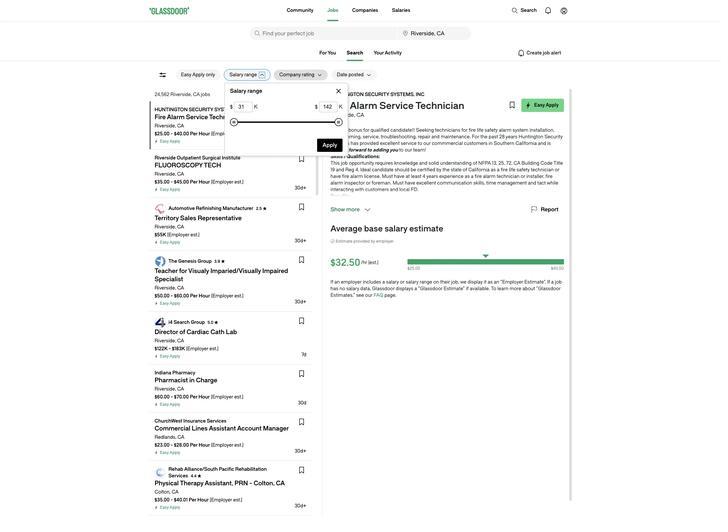 Task type: describe. For each thing, give the bounding box(es) containing it.
0 vertical spatial technician
[[531, 167, 554, 173]]

qualifications:
[[347, 154, 380, 159]]

5.0
[[208, 320, 213, 325]]

benefits:
[[331, 193, 351, 199]]

- for $60.00
[[171, 293, 173, 299]]

(employer inside riverside, ca $55k (employer est.)
[[167, 232, 189, 238]]

1 horizontal spatial customers
[[464, 141, 488, 146]]

past
[[489, 134, 498, 140]]

4
[[423, 174, 426, 179]]

automotive refinishing manufacturer 2.5 ★
[[169, 206, 267, 211]]

estimate provided by employer
[[336, 239, 394, 244]]

apply for colton, ca $35.00 - $40.01 per hour (employer est.)
[[170, 505, 180, 510]]

salary right base
[[385, 224, 408, 233]]

28
[[499, 134, 505, 140]]

more inside popup button
[[346, 206, 360, 213]]

about
[[523, 286, 535, 292]]

$23.00
[[155, 442, 170, 448]]

the genesis group logo image
[[155, 256, 166, 267]]

time
[[487, 180, 496, 186]]

alarm up interacting on the top of page
[[331, 180, 343, 186]]

2 horizontal spatial have
[[405, 180, 415, 186]]

average base salary estimate
[[331, 224, 444, 233]]

repair
[[418, 134, 431, 140]]

commmercial
[[432, 141, 463, 146]]

estimate"
[[444, 286, 465, 292]]

faq page.
[[374, 293, 397, 298]]

knowledge
[[394, 160, 418, 166]]

30d+ for colton, ca $35.00 - $40.01 per hour (employer est.)
[[295, 503, 307, 509]]

certified
[[417, 167, 436, 173]]

Search location field
[[398, 27, 471, 40]]

apply for riverside, ca $35.00 - $45.00 per hour (employer est.)
[[170, 187, 180, 192]]

- for $70.00
[[171, 394, 173, 400]]

1 vertical spatial $40.00
[[551, 266, 564, 271]]

more inside if an employer includes a salary or salary range on their job, we display it as an "employer estimate".  if a job has no salary data, glassdoor displays a "glassdoor estimate" if available.  to learn more about "glassdoor estimates," see our
[[510, 286, 522, 292]]

date
[[337, 72, 347, 78]]

1 vertical spatial safety
[[517, 167, 530, 173]]

★ for the genesis group
[[221, 259, 225, 264]]

★ right 4.4
[[198, 474, 202, 478]]

ca inside sign on bonus for qualified candidate!! seeking technicians for fire life safety alarm system installation, programming, service, troubleshooting, repair and maintenance. for the past 28 years huntington security systems has provided excellent service to our commmercial customers in southern california and is looking forward to adding you to our team! skills / qualifications: this job opportunity requires knowledge and solid understanding of nfpa 13, 25, 72, ca building code title 19 and reg 4. ideal candidate should be certified by the state of california as a fire life safety technician or have fire alarm license. must have at least 4 years experience as a fire alarm technician or installer, fire alarm inspector or foreman. must have excellent communication skills, time management and tact while interacting with customers and local fd. benefits:
[[514, 160, 521, 166]]

estimate
[[410, 224, 444, 233]]

service
[[379, 100, 414, 111]]

0 horizontal spatial to
[[367, 147, 372, 153]]

should
[[395, 167, 410, 173]]

easy for riverside, ca $60.00 - $70.00 per hour (employer est.)
[[160, 402, 169, 407]]

easy for riverside, ca $122k - $183k (employer est.)
[[160, 354, 169, 359]]

security
[[545, 134, 563, 140]]

easy apply for riverside, ca $122k - $183k (employer est.)
[[160, 354, 180, 359]]

$122k
[[155, 346, 168, 352]]

security for huntington security systems, inc
[[189, 107, 213, 113]]

job inside sign on bonus for qualified candidate!! seeking technicians for fire life safety alarm system installation, programming, service, troubleshooting, repair and maintenance. for the past 28 years huntington security systems has provided excellent service to our commmercial customers in southern california and is looking forward to adding you to our team! skills / qualifications: this job opportunity requires knowledge and solid understanding of nfpa 13, 25, 72, ca building code title 19 and reg 4. ideal candidate should be certified by the state of california as a fire life safety technician or have fire alarm license. must have at least 4 years experience as a fire alarm technician or installer, fire alarm inspector or foreman. must have excellent communication skills, time management and tact while interacting with customers and local fd. benefits:
[[341, 160, 348, 166]]

1 horizontal spatial have
[[394, 174, 405, 179]]

if an employer includes a salary or salary range on their job, we display it as an "employer estimate".  if a job has no salary data, glassdoor displays a "glassdoor estimate" if available.  to learn more about "glassdoor estimates," see our
[[331, 279, 562, 298]]

- for $40.00
[[171, 131, 173, 137]]

you
[[328, 50, 336, 56]]

a up glassdoor at the bottom of page
[[382, 279, 385, 285]]

management
[[498, 180, 527, 186]]

- for $183k
[[169, 346, 171, 352]]

inspector
[[344, 180, 365, 186]]

apply for redlands, ca $23.00 - $26.00 per hour (employer est.)
[[170, 450, 180, 455]]

redlands,
[[155, 434, 176, 440]]

easy for riverside, ca $25.00 - $40.00 per hour (employer est.)
[[160, 139, 169, 144]]

1 vertical spatial $25.00
[[408, 266, 420, 271]]

colton, ca $35.00 - $40.01 per hour (employer est.)
[[155, 489, 242, 503]]

this
[[331, 160, 340, 166]]

none field search keyword
[[249, 27, 397, 40]]

0 vertical spatial life
[[477, 127, 484, 133]]

alarm down 4.
[[350, 174, 363, 179]]

learn
[[498, 286, 509, 292]]

activity
[[385, 50, 402, 56]]

installer,
[[527, 174, 545, 179]]

churchwest
[[155, 418, 182, 424]]

salary up glassdoor at the bottom of page
[[386, 279, 399, 285]]

est.) for riverside, ca $50.00 - $60.00 per hour (employer est.)
[[235, 293, 244, 299]]

(employer inside riverside, ca $122k - $183k (employer est.)
[[186, 346, 208, 352]]

jobs link
[[327, 0, 339, 21]]

or left installer,
[[521, 174, 525, 179]]

1 vertical spatial salary range
[[230, 88, 262, 94]]

fire down 25,
[[501, 167, 508, 173]]

faq link
[[374, 293, 383, 298]]

is
[[548, 141, 551, 146]]

1 vertical spatial technician
[[497, 174, 520, 179]]

easy apply for riverside, ca $60.00 - $70.00 per hour (employer est.)
[[160, 402, 180, 407]]

apply for riverside, ca $25.00 - $40.00 per hour (employer est.)
[[170, 139, 180, 144]]

search inside jobs list element
[[174, 320, 190, 325]]

ca for redlands, ca $23.00 - $26.00 per hour (employer est.)
[[178, 434, 185, 440]]

(employer for riverside, ca $50.00 - $60.00 per hour (employer est.)
[[211, 293, 233, 299]]

ca for riverside, ca $35.00 - $45.00 per hour (employer est.)
[[177, 171, 184, 177]]

19
[[331, 167, 335, 173]]

1 $ from the left
[[230, 104, 233, 110]]

skills,
[[474, 180, 485, 186]]

$26.00
[[174, 442, 189, 448]]

show
[[331, 206, 345, 213]]

0 vertical spatial as
[[491, 167, 496, 173]]

automotive
[[169, 206, 195, 211]]

salary inside salary range popup button
[[230, 72, 243, 78]]

inc for huntington security systems, inc
[[240, 107, 249, 113]]

1 vertical spatial salary
[[230, 88, 246, 94]]

fire up skills,
[[475, 174, 482, 179]]

company rating
[[279, 72, 315, 78]]

- for $45.00
[[171, 179, 173, 185]]

ca for riverside, ca $55k (employer est.)
[[177, 224, 184, 230]]

1 vertical spatial our
[[405, 147, 412, 153]]

base
[[364, 224, 383, 233]]

easy apply button
[[521, 99, 564, 112]]

or down license.
[[366, 180, 371, 186]]

candidate
[[372, 167, 394, 173]]

riverside, for riverside, ca $122k - $183k (employer est.)
[[155, 338, 176, 344]]

4.4 ★
[[191, 474, 202, 478]]

easy apply for riverside, ca $50.00 - $60.00 per hour (employer est.)
[[160, 301, 180, 306]]

easy for riverside, ca $55k (employer est.)
[[160, 240, 169, 245]]

show more button
[[331, 206, 372, 214]]

available.
[[470, 286, 490, 292]]

by inside sign on bonus for qualified candidate!! seeking technicians for fire life safety alarm system installation, programming, service, troubleshooting, repair and maintenance. for the past 28 years huntington security systems has provided excellent service to our commmercial customers in southern california and is looking forward to adding you to our team! skills / qualifications: this job opportunity requires knowledge and solid understanding of nfpa 13, 25, 72, ca building code title 19 and reg 4. ideal candidate should be certified by the state of california as a fire life safety technician or have fire alarm license. must have at least 4 years experience as a fire alarm technician or installer, fire alarm inspector or foreman. must have excellent communication skills, time management and tact while interacting with customers and local fd. benefits:
[[437, 167, 442, 173]]

per for $45.00
[[190, 179, 198, 185]]

a down 25,
[[497, 167, 500, 173]]

est.) for riverside, ca $35.00 - $45.00 per hour (employer est.)
[[235, 179, 244, 185]]

alarm up time
[[483, 174, 496, 179]]

solid
[[429, 160, 439, 166]]

$60.00 inside "riverside, ca $60.00 - $70.00 per hour (employer est.)"
[[155, 394, 170, 400]]

4.
[[356, 167, 359, 173]]

while
[[547, 180, 559, 186]]

as inside if an employer includes a salary or salary range on their job, we display it as an "employer estimate".  if a job has no salary data, glassdoor displays a "glassdoor estimate" if available.  to learn more about "glassdoor estimates," see our
[[488, 279, 493, 285]]

technicians
[[435, 127, 461, 133]]

easy for riverside, ca $50.00 - $60.00 per hour (employer est.)
[[160, 301, 169, 306]]

your activity
[[374, 50, 402, 56]]

posted
[[349, 72, 364, 78]]

1 vertical spatial provided
[[354, 239, 370, 244]]

2 k from the left
[[339, 104, 343, 110]]

easy apply for riverside, ca $55k (employer est.)
[[160, 240, 180, 245]]

apply for riverside, ca $55k (employer est.)
[[170, 240, 180, 245]]

show more
[[331, 206, 360, 213]]

it
[[484, 279, 487, 285]]

on inside sign on bonus for qualified candidate!! seeking technicians for fire life safety alarm system installation, programming, service, troubleshooting, repair and maintenance. for the past 28 years huntington security systems has provided excellent service to our commmercial customers in southern california and is looking forward to adding you to our team! skills / qualifications: this job opportunity requires knowledge and solid understanding of nfpa 13, 25, 72, ca building code title 19 and reg 4. ideal candidate should be certified by the state of california as a fire life safety technician or have fire alarm license. must have at least 4 years experience as a fire alarm technician or installer, fire alarm inspector or foreman. must have excellent communication skills, time management and tact while interacting with customers and local fd. benefits:
[[342, 127, 348, 133]]

riverside, for riverside, ca $25.00 - $40.00 per hour (employer est.)
[[155, 123, 176, 129]]

alliance/south
[[184, 467, 218, 472]]

display
[[468, 279, 483, 285]]

0 vertical spatial the
[[481, 134, 488, 140]]

data,
[[360, 286, 371, 292]]

$183k
[[172, 346, 185, 352]]

easy apply for redlands, ca $23.00 - $26.00 per hour (employer est.)
[[160, 450, 180, 455]]

institute
[[222, 155, 241, 161]]

a right displays
[[415, 286, 417, 292]]

security for huntington security systems, inc fire alarm service technician riverside, ca
[[365, 92, 389, 97]]

riverside, for riverside, ca $35.00 - $45.00 per hour (employer est.)
[[155, 171, 176, 177]]

and up certified
[[419, 160, 428, 166]]

service
[[401, 141, 417, 146]]

1 vertical spatial must
[[393, 180, 404, 186]]

salary up displays
[[406, 279, 419, 285]]

1 for from the left
[[364, 127, 370, 133]]

automotive refinishing manufacturer logo image
[[155, 203, 166, 214]]

25,
[[499, 160, 505, 166]]

systems
[[331, 141, 350, 146]]

and left local
[[390, 187, 398, 192]]

riverside, for riverside, ca $55k (employer est.)
[[155, 224, 176, 230]]

30d+ for riverside, ca $35.00 - $45.00 per hour (employer est.)
[[295, 185, 307, 191]]

sign
[[331, 127, 341, 133]]

1 vertical spatial search
[[347, 50, 363, 56]]

hour for $45.00
[[199, 179, 210, 185]]

salary up see
[[347, 286, 359, 292]]

community link
[[287, 0, 314, 21]]

(employer for riverside, ca $25.00 - $40.00 per hour (employer est.)
[[211, 131, 233, 137]]

forward
[[349, 147, 366, 153]]

riverside, inside huntington security systems, inc fire alarm service technician riverside, ca
[[331, 112, 355, 118]]

job,
[[451, 279, 459, 285]]

employer inside if an employer includes a salary or salary range on their job, we display it as an "employer estimate".  if a job has no salary data, glassdoor displays a "glassdoor estimate" if available.  to learn more about "glassdoor estimates," see our
[[341, 279, 362, 285]]

services inside the rehab alliance/south pacific rehabilitation services
[[169, 473, 188, 479]]

only
[[206, 72, 215, 78]]

riverside
[[155, 155, 176, 161]]

easy apply for riverside, ca $25.00 - $40.00 per hour (employer est.)
[[160, 139, 180, 144]]

1 vertical spatial the
[[443, 167, 450, 173]]

1 if from the left
[[331, 279, 333, 285]]

24,562
[[155, 92, 169, 97]]

or down title
[[555, 167, 560, 173]]

apply for riverside, ca $60.00 - $70.00 per hour (employer est.)
[[170, 402, 180, 407]]

huntington for huntington security systems, inc
[[155, 107, 188, 113]]

ca for colton, ca $35.00 - $40.01 per hour (employer est.)
[[172, 489, 179, 495]]

(employer for colton, ca $35.00 - $40.01 per hour (employer est.)
[[210, 497, 232, 503]]

ca inside huntington security systems, inc fire alarm service technician riverside, ca
[[356, 112, 364, 118]]

group for the genesis group
[[198, 259, 212, 264]]

$50.00
[[155, 293, 170, 299]]

report
[[541, 206, 559, 213]]

riverside, ca $50.00 - $60.00 per hour (employer est.)
[[155, 285, 244, 299]]

on inside if an employer includes a salary or salary range on their job, we display it as an "employer estimate".  if a job has no salary data, glassdoor displays a "glassdoor estimate" if available.  to learn more about "glassdoor estimates," see our
[[434, 279, 439, 285]]

1 "glassdoor from the left
[[418, 286, 443, 292]]

installation,
[[530, 127, 555, 133]]

estimate
[[336, 239, 353, 244]]

glassdoor
[[372, 286, 395, 292]]

to
[[491, 286, 497, 292]]

1 horizontal spatial services
[[207, 418, 227, 424]]

riverside, ca $60.00 - $70.00 per hour (employer est.)
[[155, 386, 243, 400]]

and left is
[[538, 141, 546, 146]]

$35.00 for $35.00 - $45.00
[[155, 179, 170, 185]]

1 horizontal spatial life
[[509, 167, 516, 173]]

0 vertical spatial california
[[516, 141, 537, 146]]

3.9
[[214, 259, 220, 264]]

southern
[[494, 141, 515, 146]]

technician
[[416, 100, 464, 111]]

1 horizontal spatial to
[[399, 147, 404, 153]]

0 horizontal spatial safety
[[485, 127, 498, 133]]

riverside, right 24,562
[[171, 92, 192, 97]]

hour for $40.01
[[198, 497, 209, 503]]

30d+ for riverside, ca $55k (employer est.)
[[295, 238, 307, 244]]

72,
[[506, 160, 513, 166]]

displays
[[396, 286, 413, 292]]

per for $40.00
[[190, 131, 198, 137]]

range inside popup button
[[244, 72, 257, 78]]

range inside if an employer includes a salary or salary range on their job, we display it as an "employer estimate".  if a job has no salary data, glassdoor displays a "glassdoor estimate" if available.  to learn more about "glassdoor estimates," see our
[[420, 279, 432, 285]]

fire
[[331, 100, 348, 111]]

0 vertical spatial must
[[382, 174, 393, 179]]

2 if from the left
[[547, 279, 550, 285]]

1 vertical spatial of
[[463, 167, 467, 173]]

systems, for huntington security systems, inc fire alarm service technician riverside, ca
[[390, 92, 415, 97]]

est.) for riverside, ca $25.00 - $40.00 per hour (employer est.)
[[235, 131, 244, 137]]

a up skills,
[[471, 174, 474, 179]]

fire up maintenance.
[[469, 127, 476, 133]]

1 an from the left
[[335, 279, 340, 285]]

2 horizontal spatial our
[[424, 141, 431, 146]]

per for $40.01
[[189, 497, 196, 503]]

easy apply only
[[181, 72, 215, 78]]

for you link
[[319, 50, 336, 56]]



Task type: locate. For each thing, give the bounding box(es) containing it.
ca inside the riverside, ca $35.00 - $45.00 per hour (employer est.)
[[177, 171, 184, 177]]

1 vertical spatial has
[[331, 286, 339, 292]]

has inside if an employer includes a salary or salary range on their job, we display it as an "employer estimate".  if a job has no salary data, glassdoor displays a "glassdoor estimate" if available.  to learn more about "glassdoor estimates," see our
[[331, 286, 339, 292]]

1 vertical spatial more
[[510, 286, 522, 292]]

2 an from the left
[[494, 279, 500, 285]]

0 vertical spatial security
[[365, 92, 389, 97]]

per inside colton, ca $35.00 - $40.01 per hour (employer est.)
[[189, 497, 196, 503]]

our down repair
[[424, 141, 431, 146]]

riverside, down "riverside"
[[155, 171, 176, 177]]

per for $70.00
[[190, 394, 197, 400]]

0 horizontal spatial systems,
[[214, 107, 239, 113]]

riverside, for riverside, ca $50.00 - $60.00 per hour (employer est.)
[[155, 285, 176, 291]]

security
[[365, 92, 389, 97], [189, 107, 213, 113]]

the
[[481, 134, 488, 140], [443, 167, 450, 173]]

hour for $26.00
[[199, 442, 210, 448]]

alarm up 28
[[499, 127, 512, 133]]

i4 search group logo image
[[155, 317, 166, 328]]

Search keyword field
[[249, 27, 397, 40]]

ca inside riverside, ca $55k (employer est.)
[[177, 224, 184, 230]]

1 horizontal spatial by
[[437, 167, 442, 173]]

to
[[418, 141, 422, 146], [367, 147, 372, 153], [399, 147, 404, 153]]

qualified
[[371, 127, 389, 133]]

if up estimates,"
[[331, 279, 333, 285]]

huntington for huntington security systems, inc fire alarm service technician riverside, ca
[[331, 92, 364, 97]]

30d+ for riverside, ca $50.00 - $60.00 per hour (employer est.)
[[295, 299, 307, 305]]

employer
[[376, 239, 394, 244], [341, 279, 362, 285]]

0 horizontal spatial job
[[341, 160, 348, 166]]

inc inside huntington security systems, inc fire alarm service technician riverside, ca
[[416, 92, 424, 97]]

system
[[513, 127, 529, 133]]

hour right $26.00
[[199, 442, 210, 448]]

salary down salary range popup button at the top left
[[230, 88, 246, 94]]

churchwest insurance services
[[155, 418, 227, 424]]

1 horizontal spatial $40.00
[[551, 266, 564, 271]]

customers down foreman.
[[365, 187, 389, 192]]

(employer inside redlands, ca $23.00 - $26.00 per hour (employer est.)
[[211, 442, 233, 448]]

group left 3.9 at the bottom left
[[198, 259, 212, 264]]

hour for $70.00
[[199, 394, 210, 400]]

job right "estimate"."
[[555, 279, 562, 285]]

inc inside jobs list element
[[240, 107, 249, 113]]

inc
[[416, 92, 424, 97], [240, 107, 249, 113]]

easy down $50.00
[[160, 301, 169, 306]]

★ inside automotive refinishing manufacturer 2.5 ★
[[263, 206, 267, 211]]

for
[[319, 50, 327, 56], [472, 134, 480, 140]]

1 vertical spatial for
[[472, 134, 480, 140]]

you
[[390, 147, 398, 153]]

ca down automotive
[[177, 224, 184, 230]]

has left "no"
[[331, 286, 339, 292]]

0 horizontal spatial inc
[[240, 107, 249, 113]]

team!
[[413, 147, 426, 153]]

est.) inside 'riverside, ca $25.00 - $40.00 per hour (employer est.)'
[[235, 131, 244, 137]]

riverside, inside riverside, ca $55k (employer est.)
[[155, 224, 176, 230]]

easy for riverside, ca $35.00 - $45.00 per hour (employer est.)
[[160, 187, 169, 192]]

1 vertical spatial inc
[[240, 107, 249, 113]]

None field
[[249, 27, 397, 40], [398, 27, 471, 40], [234, 102, 253, 112], [319, 102, 337, 112], [234, 102, 253, 112], [319, 102, 337, 112]]

a right "estimate"."
[[551, 279, 554, 285]]

1 horizontal spatial job
[[555, 279, 562, 285]]

none field search location
[[398, 27, 471, 40]]

for inside sign on bonus for qualified candidate!! seeking technicians for fire life safety alarm system installation, programming, service, troubleshooting, repair and maintenance. for the past 28 years huntington security systems has provided excellent service to our commmercial customers in southern california and is looking forward to adding you to our team! skills / qualifications: this job opportunity requires knowledge and solid understanding of nfpa 13, 25, 72, ca building code title 19 and reg 4. ideal candidate should be certified by the state of california as a fire life safety technician or have fire alarm license. must have at least 4 years experience as a fire alarm technician or installer, fire alarm inspector or foreman. must have excellent communication skills, time management and tact while interacting with customers and local fd. benefits:
[[472, 134, 480, 140]]

1 horizontal spatial employer
[[376, 239, 394, 244]]

1 vertical spatial services
[[169, 473, 188, 479]]

systems, for huntington security systems, inc
[[214, 107, 239, 113]]

0 horizontal spatial huntington
[[155, 107, 188, 113]]

0 horizontal spatial our
[[365, 293, 373, 298]]

1 vertical spatial california
[[469, 167, 490, 173]]

1 horizontal spatial search
[[347, 50, 363, 56]]

riverside, down indiana
[[155, 386, 176, 392]]

0 vertical spatial employer
[[376, 239, 394, 244]]

security inside huntington security systems, inc fire alarm service technician riverside, ca
[[365, 92, 389, 97]]

ca inside colton, ca $35.00 - $40.01 per hour (employer est.)
[[172, 489, 179, 495]]

ca inside "riverside, ca $60.00 - $70.00 per hour (employer est.)"
[[177, 386, 184, 392]]

1 horizontal spatial of
[[473, 160, 477, 166]]

0 horizontal spatial california
[[469, 167, 490, 173]]

estimates,"
[[331, 293, 355, 298]]

0 vertical spatial years
[[506, 134, 518, 140]]

1 horizontal spatial $60.00
[[174, 293, 189, 299]]

years right 28
[[506, 134, 518, 140]]

ca for riverside, ca $25.00 - $40.00 per hour (employer est.)
[[177, 123, 184, 129]]

1 horizontal spatial $
[[315, 104, 318, 110]]

/hr
[[361, 260, 367, 265]]

$25.00 inside 'riverside, ca $25.00 - $40.00 per hour (employer est.)'
[[155, 131, 170, 137]]

(employer for riverside, ca $35.00 - $45.00 per hour (employer est.)
[[211, 179, 233, 185]]

open filter menu image
[[159, 71, 167, 79]]

report button
[[530, 206, 559, 214]]

at
[[406, 174, 410, 179]]

hour inside colton, ca $35.00 - $40.01 per hour (employer est.)
[[198, 497, 209, 503]]

huntington up fire
[[331, 92, 364, 97]]

salary range down salary range popup button at the top left
[[230, 88, 262, 94]]

riverside, inside riverside, ca $122k - $183k (employer est.)
[[155, 338, 176, 344]]

$35.00 down colton,
[[155, 497, 170, 503]]

1 horizontal spatial $25.00
[[408, 266, 420, 271]]

the up experience
[[443, 167, 450, 173]]

13,
[[492, 160, 498, 166]]

0 horizontal spatial $
[[230, 104, 233, 110]]

or inside if an employer includes a salary or salary range on their job, we display it as an "employer estimate".  if a job has no salary data, glassdoor displays a "glassdoor estimate" if available.  to learn more about "glassdoor estimates," see our
[[400, 279, 405, 285]]

easy up churchwest
[[160, 402, 169, 407]]

opportunity
[[349, 160, 374, 166]]

1 k from the left
[[254, 104, 258, 110]]

★
[[263, 206, 267, 211], [221, 259, 225, 264], [214, 320, 218, 325], [198, 474, 202, 478]]

3 30d+ from the top
[[295, 299, 307, 305]]

per for $60.00
[[190, 293, 198, 299]]

state
[[451, 167, 462, 173]]

0 vertical spatial search
[[521, 8, 537, 13]]

ca left jobs
[[193, 92, 200, 97]]

per inside redlands, ca $23.00 - $26.00 per hour (employer est.)
[[190, 442, 198, 448]]

companies
[[352, 8, 378, 13]]

have
[[331, 174, 341, 179], [394, 174, 405, 179], [405, 180, 415, 186]]

5 30d+ from the top
[[295, 503, 307, 509]]

apply up installation,
[[546, 102, 559, 108]]

rehab alliance/south pacific rehabilitation services logo image
[[155, 468, 166, 478]]

license.
[[364, 174, 381, 179]]

$25.00 up displays
[[408, 266, 420, 271]]

easy apply down $40.01
[[160, 505, 180, 510]]

1 horizontal spatial on
[[434, 279, 439, 285]]

0 vertical spatial has
[[351, 141, 359, 146]]

$35.00 inside colton, ca $35.00 - $40.01 per hour (employer est.)
[[155, 497, 170, 503]]

ca up $183k
[[177, 338, 184, 344]]

1 horizontal spatial slider
[[335, 118, 343, 126]]

1 vertical spatial by
[[371, 239, 375, 244]]

ca for riverside, ca $122k - $183k (employer est.)
[[177, 338, 184, 344]]

apply down $183k
[[170, 354, 180, 359]]

huntington down 24,562
[[155, 107, 188, 113]]

rehab
[[169, 467, 183, 472]]

$25.00
[[155, 131, 170, 137], [408, 266, 420, 271]]

1 horizontal spatial "glassdoor
[[536, 286, 561, 292]]

1 vertical spatial employer
[[341, 279, 362, 285]]

search link
[[347, 50, 363, 61]]

and right 19
[[336, 167, 344, 173]]

our inside if an employer includes a salary or salary range on their job, we display it as an "employer estimate".  if a job has no salary data, glassdoor displays a "glassdoor estimate" if available.  to learn more about "glassdoor estimates," see our
[[365, 293, 373, 298]]

- for $40.01
[[171, 497, 173, 503]]

1 horizontal spatial california
[[516, 141, 537, 146]]

an up to
[[494, 279, 500, 285]]

riverside, inside the riverside, ca $35.00 - $45.00 per hour (employer est.)
[[155, 171, 176, 177]]

$35.00 inside the riverside, ca $35.00 - $45.00 per hour (employer est.)
[[155, 179, 170, 185]]

ca right 72,
[[514, 160, 521, 166]]

0 horizontal spatial technician
[[497, 174, 520, 179]]

0 vertical spatial customers
[[464, 141, 488, 146]]

with
[[355, 187, 364, 192]]

and right repair
[[432, 134, 440, 140]]

$35.00 for $35.00 - $40.01
[[155, 497, 170, 503]]

estimate".
[[525, 279, 546, 285]]

employer down average base salary estimate
[[376, 239, 394, 244]]

0 vertical spatial provided
[[360, 141, 379, 146]]

0 vertical spatial systems,
[[390, 92, 415, 97]]

2 $35.00 from the top
[[155, 497, 170, 503]]

30d+
[[295, 185, 307, 191], [295, 238, 307, 244], [295, 299, 307, 305], [295, 448, 307, 454], [295, 503, 307, 509]]

per inside "riverside, ca $60.00 - $70.00 per hour (employer est.)"
[[190, 394, 197, 400]]

salary right only
[[230, 72, 243, 78]]

1 slider from the left
[[230, 118, 238, 126]]

0 vertical spatial $40.00
[[174, 131, 189, 137]]

per right $45.00
[[190, 179, 198, 185]]

i4
[[169, 320, 173, 325]]

fire down "reg"
[[342, 174, 349, 179]]

"glassdoor down their
[[418, 286, 443, 292]]

riverside, ca $122k - $183k (employer est.)
[[155, 338, 219, 352]]

0 vertical spatial for
[[319, 50, 327, 56]]

2 slider from the left
[[335, 118, 343, 126]]

- right "$23.00"
[[171, 442, 173, 448]]

1 horizontal spatial huntington
[[331, 92, 364, 97]]

riverside, for riverside, ca $60.00 - $70.00 per hour (employer est.)
[[155, 386, 176, 392]]

est.) for redlands, ca $23.00 - $26.00 per hour (employer est.)
[[235, 442, 244, 448]]

0 vertical spatial services
[[207, 418, 227, 424]]

(employer inside "riverside, ca $60.00 - $70.00 per hour (employer est.)"
[[211, 394, 233, 400]]

per for $26.00
[[190, 442, 198, 448]]

1 vertical spatial job
[[555, 279, 562, 285]]

have down 19
[[331, 174, 341, 179]]

job down /
[[341, 160, 348, 166]]

have down at
[[405, 180, 415, 186]]

1 horizontal spatial safety
[[517, 167, 530, 173]]

est.) inside "riverside, ca $60.00 - $70.00 per hour (employer est.)"
[[234, 394, 243, 400]]

$60.00 right $50.00
[[174, 293, 189, 299]]

(employer for riverside, ca $60.00 - $70.00 per hour (employer est.)
[[211, 394, 233, 400]]

apply down $26.00
[[170, 450, 180, 455]]

0 horizontal spatial life
[[477, 127, 484, 133]]

1 vertical spatial systems,
[[214, 107, 239, 113]]

0 vertical spatial salary range
[[230, 72, 257, 78]]

must down candidate
[[382, 174, 393, 179]]

provided inside sign on bonus for qualified candidate!! seeking technicians for fire life safety alarm system installation, programming, service, troubleshooting, repair and maintenance. for the past 28 years huntington security systems has provided excellent service to our commmercial customers in southern california and is looking forward to adding you to our team! skills / qualifications: this job opportunity requires knowledge and solid understanding of nfpa 13, 25, 72, ca building code title 19 and reg 4. ideal candidate should be certified by the state of california as a fire life safety technician or have fire alarm license. must have at least 4 years experience as a fire alarm technician or installer, fire alarm inspector or foreman. must have excellent communication skills, time management and tact while interacting with customers and local fd. benefits:
[[360, 141, 379, 146]]

0 vertical spatial safety
[[485, 127, 498, 133]]

slider
[[230, 118, 238, 126], [335, 118, 343, 126]]

easy apply for riverside, ca $35.00 - $45.00 per hour (employer est.)
[[160, 187, 180, 192]]

riverside, inside "riverside, ca $60.00 - $70.00 per hour (employer est.)"
[[155, 386, 176, 392]]

easy down "$23.00"
[[160, 450, 169, 455]]

jobs
[[201, 92, 210, 97]]

has inside sign on bonus for qualified candidate!! seeking technicians for fire life safety alarm system installation, programming, service, troubleshooting, repair and maintenance. for the past 28 years huntington security systems has provided excellent service to our commmercial customers in southern california and is looking forward to adding you to our team! skills / qualifications: this job opportunity requires knowledge and solid understanding of nfpa 13, 25, 72, ca building code title 19 and reg 4. ideal candidate should be certified by the state of california as a fire life safety technician or have fire alarm license. must have at least 4 years experience as a fire alarm technician or installer, fire alarm inspector or foreman. must have excellent communication skills, time management and tact while interacting with customers and local fd. benefits:
[[351, 141, 359, 146]]

riverside, down fire
[[331, 112, 355, 118]]

has up "forward"
[[351, 141, 359, 146]]

- right the $122k
[[169, 346, 171, 352]]

riverside, inside 'riverside, ca $25.00 - $40.00 per hour (employer est.)'
[[155, 123, 176, 129]]

security down jobs
[[189, 107, 213, 113]]

technician up management
[[497, 174, 520, 179]]

hour inside redlands, ca $23.00 - $26.00 per hour (employer est.)
[[199, 442, 210, 448]]

easy for colton, ca $35.00 - $40.01 per hour (employer est.)
[[160, 505, 169, 510]]

huntington security systems, inc fire alarm service technician riverside, ca
[[331, 92, 464, 118]]

0 vertical spatial by
[[437, 167, 442, 173]]

search
[[521, 8, 537, 13], [347, 50, 363, 56], [174, 320, 190, 325]]

or up displays
[[400, 279, 405, 285]]

have down should
[[394, 174, 405, 179]]

$40.01
[[174, 497, 188, 503]]

(employer inside the riverside, ca $35.00 - $45.00 per hour (employer est.)
[[211, 179, 233, 185]]

per inside 'riverside, ca $25.00 - $40.00 per hour (employer est.)'
[[190, 131, 198, 137]]

0 horizontal spatial employer
[[341, 279, 362, 285]]

★ for i4 search group
[[214, 320, 218, 325]]

easy up "riverside"
[[160, 139, 169, 144]]

hour for $60.00
[[199, 293, 210, 299]]

- inside redlands, ca $23.00 - $26.00 per hour (employer est.)
[[171, 442, 173, 448]]

must up local
[[393, 180, 404, 186]]

2 for from the left
[[462, 127, 468, 133]]

- inside the riverside, ca $50.00 - $60.00 per hour (employer est.)
[[171, 293, 173, 299]]

- inside the riverside, ca $35.00 - $45.00 per hour (employer est.)
[[171, 179, 173, 185]]

more right show
[[346, 206, 360, 213]]

(employer inside colton, ca $35.00 - $40.01 per hour (employer est.)
[[210, 497, 232, 503]]

- inside "riverside, ca $60.00 - $70.00 per hour (employer est.)"
[[171, 394, 173, 400]]

"employer
[[501, 279, 523, 285]]

1 horizontal spatial an
[[494, 279, 500, 285]]

ca up $45.00
[[177, 171, 184, 177]]

1 horizontal spatial more
[[510, 286, 522, 292]]

1 vertical spatial $35.00
[[155, 497, 170, 503]]

1 horizontal spatial has
[[351, 141, 359, 146]]

salaries
[[392, 8, 410, 13]]

0 horizontal spatial for
[[319, 50, 327, 56]]

looking
[[331, 147, 348, 153]]

0 horizontal spatial search
[[174, 320, 190, 325]]

california down huntington
[[516, 141, 537, 146]]

- left $40.01
[[171, 497, 173, 503]]

0 vertical spatial job
[[341, 160, 348, 166]]

est.) inside riverside, ca $55k (employer est.)
[[191, 232, 200, 238]]

0 vertical spatial more
[[346, 206, 360, 213]]

job inside if an employer includes a salary or salary range on their job, we display it as an "employer estimate".  if a job has no salary data, glassdoor displays a "glassdoor estimate" if available.  to learn more about "glassdoor estimates," see our
[[555, 279, 562, 285]]

easy down colton,
[[160, 505, 169, 510]]

0 horizontal spatial have
[[331, 174, 341, 179]]

ca for riverside, ca $60.00 - $70.00 per hour (employer est.)
[[177, 386, 184, 392]]

0 horizontal spatial has
[[331, 286, 339, 292]]

0 horizontal spatial by
[[371, 239, 375, 244]]

easy apply down $45.00
[[160, 187, 180, 192]]

huntington inside jobs list element
[[155, 107, 188, 113]]

$35.00
[[155, 179, 170, 185], [155, 497, 170, 503]]

per inside the riverside, ca $35.00 - $45.00 per hour (employer est.)
[[190, 179, 198, 185]]

1 vertical spatial as
[[465, 174, 470, 179]]

1 vertical spatial $60.00
[[155, 394, 170, 400]]

(employer inside the riverside, ca $50.00 - $60.00 per hour (employer est.)
[[211, 293, 233, 299]]

easy apply down $55k
[[160, 240, 180, 245]]

- inside riverside, ca $122k - $183k (employer est.)
[[169, 346, 171, 352]]

- inside 'riverside, ca $25.00 - $40.00 per hour (employer est.)'
[[171, 131, 173, 137]]

riverside, inside the riverside, ca $50.00 - $60.00 per hour (employer est.)
[[155, 285, 176, 291]]

riverside outpatient surgical institute
[[155, 155, 241, 161]]

ca for riverside, ca $50.00 - $60.00 per hour (employer est.)
[[177, 285, 184, 291]]

$40.00 inside 'riverside, ca $25.00 - $40.00 per hour (employer est.)'
[[174, 131, 189, 137]]

est.) inside redlands, ca $23.00 - $26.00 per hour (employer est.)
[[235, 442, 244, 448]]

per right $70.00
[[190, 394, 197, 400]]

i4 search group 5.0 ★
[[169, 320, 218, 325]]

★ for automotive refinishing manufacturer
[[263, 206, 267, 211]]

hour for $40.00
[[199, 131, 210, 137]]

services down rehab
[[169, 473, 188, 479]]

inc for huntington security systems, inc fire alarm service technician riverside, ca
[[416, 92, 424, 97]]

1 $35.00 from the top
[[155, 179, 170, 185]]

0 horizontal spatial slider
[[230, 118, 238, 126]]

jobs list element
[[149, 101, 316, 516]]

0 horizontal spatial customers
[[365, 187, 389, 192]]

1 vertical spatial range
[[247, 88, 262, 94]]

easy apply for colton, ca $35.00 - $40.01 per hour (employer est.)
[[160, 505, 180, 510]]

be
[[411, 167, 416, 173]]

2 30d+ from the top
[[295, 238, 307, 244]]

est.)
[[235, 131, 244, 137], [235, 179, 244, 185], [191, 232, 200, 238], [235, 293, 244, 299], [210, 346, 219, 352], [234, 394, 243, 400], [235, 442, 244, 448], [233, 497, 242, 503]]

(employer inside 'riverside, ca $25.00 - $40.00 per hour (employer est.)'
[[211, 131, 233, 137]]

0 vertical spatial group
[[198, 259, 212, 264]]

employer up "no"
[[341, 279, 362, 285]]

easy apply up "riverside"
[[160, 139, 180, 144]]

apply down $45.00
[[170, 187, 180, 192]]

salary range inside popup button
[[230, 72, 257, 78]]

0 horizontal spatial more
[[346, 206, 360, 213]]

bonus
[[349, 127, 362, 133]]

4 30d+ from the top
[[295, 448, 307, 454]]

2 vertical spatial search
[[174, 320, 190, 325]]

to right you
[[399, 147, 404, 153]]

easy up installation,
[[534, 102, 545, 108]]

0 vertical spatial $25.00
[[155, 131, 170, 137]]

1 horizontal spatial k
[[339, 104, 343, 110]]

ca inside 'riverside, ca $25.00 - $40.00 per hour (employer est.)'
[[177, 123, 184, 129]]

(employer
[[211, 131, 233, 137], [211, 179, 233, 185], [167, 232, 189, 238], [211, 293, 233, 299], [186, 346, 208, 352], [211, 394, 233, 400], [211, 442, 233, 448], [210, 497, 232, 503]]

as down 13,
[[491, 167, 496, 173]]

hour inside 'riverside, ca $25.00 - $40.00 per hour (employer est.)'
[[199, 131, 210, 137]]

riverside, ca $55k (employer est.)
[[155, 224, 200, 238]]

the
[[169, 259, 177, 264]]

ca up $70.00
[[177, 386, 184, 392]]

an
[[335, 279, 340, 285], [494, 279, 500, 285]]

page.
[[385, 293, 397, 298]]

★ inside the i4 search group 5.0 ★
[[214, 320, 218, 325]]

2 vertical spatial as
[[488, 279, 493, 285]]

ca inside redlands, ca $23.00 - $26.00 per hour (employer est.)
[[178, 434, 185, 440]]

0 horizontal spatial excellent
[[380, 141, 400, 146]]

group for i4 search group
[[191, 320, 205, 325]]

by down solid
[[437, 167, 442, 173]]

1 horizontal spatial our
[[405, 147, 412, 153]]

easy
[[181, 72, 191, 78], [534, 102, 545, 108], [160, 139, 169, 144], [160, 187, 169, 192], [160, 240, 169, 245], [160, 301, 169, 306], [160, 354, 169, 359], [160, 402, 169, 407], [160, 450, 169, 455], [160, 505, 169, 510]]

- left $45.00
[[171, 179, 173, 185]]

companies link
[[352, 0, 378, 21]]

easy up the 24,562 riverside, ca jobs
[[181, 72, 191, 78]]

fire up 'while'
[[546, 174, 553, 179]]

riverside, down 24,562
[[155, 123, 176, 129]]

easy apply inside button
[[534, 102, 559, 108]]

per up the i4 search group 5.0 ★ on the bottom
[[190, 293, 198, 299]]

on left their
[[434, 279, 439, 285]]

provided down base
[[354, 239, 370, 244]]

easy for redlands, ca $23.00 - $26.00 per hour (employer est.)
[[160, 450, 169, 455]]

search inside button
[[521, 8, 537, 13]]

30d+ for redlands, ca $23.00 - $26.00 per hour (employer est.)
[[295, 448, 307, 454]]

for
[[364, 127, 370, 133], [462, 127, 468, 133]]

as
[[491, 167, 496, 173], [465, 174, 470, 179], [488, 279, 493, 285]]

apply
[[192, 72, 205, 78], [546, 102, 559, 108], [170, 139, 180, 144], [170, 187, 180, 192], [170, 240, 180, 245], [170, 301, 180, 306], [170, 354, 180, 359], [170, 402, 180, 407], [170, 450, 180, 455], [170, 505, 180, 510]]

for up service,
[[364, 127, 370, 133]]

est.) inside the riverside, ca $50.00 - $60.00 per hour (employer est.)
[[235, 293, 244, 299]]

experience
[[439, 174, 464, 179]]

0 vertical spatial $60.00
[[174, 293, 189, 299]]

apply down $40.01
[[170, 505, 180, 510]]

ca inside the riverside, ca $50.00 - $60.00 per hour (employer est.)
[[177, 285, 184, 291]]

safety up past
[[485, 127, 498, 133]]

or
[[555, 167, 560, 173], [521, 174, 525, 179], [366, 180, 371, 186], [400, 279, 405, 285]]

0 horizontal spatial years
[[427, 174, 438, 179]]

for you
[[319, 50, 336, 56]]

1 horizontal spatial systems,
[[390, 92, 415, 97]]

services right insurance
[[207, 418, 227, 424]]

- inside colton, ca $35.00 - $40.01 per hour (employer est.)
[[171, 497, 173, 503]]

apply for riverside, ca $50.00 - $60.00 per hour (employer est.)
[[170, 301, 180, 306]]

2 $ from the left
[[315, 104, 318, 110]]

ca inside riverside, ca $122k - $183k (employer est.)
[[177, 338, 184, 344]]

hour right $45.00
[[199, 179, 210, 185]]

hour right $70.00
[[199, 394, 210, 400]]

requires
[[375, 160, 393, 166]]

★ inside the genesis group 3.9 ★
[[221, 259, 225, 264]]

understanding
[[440, 160, 472, 166]]

per right $26.00
[[190, 442, 198, 448]]

apply for riverside, ca $122k - $183k (employer est.)
[[170, 354, 180, 359]]

huntington inside huntington security systems, inc fire alarm service technician riverside, ca
[[331, 92, 364, 97]]

- up "riverside"
[[171, 131, 173, 137]]

1 horizontal spatial inc
[[416, 92, 424, 97]]

$35.00 left $45.00
[[155, 179, 170, 185]]

est.) inside riverside, ca $122k - $183k (employer est.)
[[210, 346, 219, 352]]

alarm
[[350, 100, 377, 111]]

- for $26.00
[[171, 442, 173, 448]]

per inside the riverside, ca $50.00 - $60.00 per hour (employer est.)
[[190, 293, 198, 299]]

1 30d+ from the top
[[295, 185, 307, 191]]

candidate!!
[[391, 127, 415, 133]]

their
[[440, 279, 450, 285]]

apply left only
[[192, 72, 205, 78]]

est.) inside colton, ca $35.00 - $40.01 per hour (employer est.)
[[233, 497, 242, 503]]

0 vertical spatial of
[[473, 160, 477, 166]]

easy inside easy apply button
[[534, 102, 545, 108]]

easy inside easy apply only button
[[181, 72, 191, 78]]

est.) for colton, ca $35.00 - $40.01 per hour (employer est.)
[[233, 497, 242, 503]]

group
[[198, 259, 212, 264], [191, 320, 205, 325]]

2 "glassdoor from the left
[[536, 286, 561, 292]]

est.) inside the riverside, ca $35.00 - $45.00 per hour (employer est.)
[[235, 179, 244, 185]]

hour inside the riverside, ca $50.00 - $60.00 per hour (employer est.)
[[199, 293, 210, 299]]

hour inside the riverside, ca $35.00 - $45.00 per hour (employer est.)
[[199, 179, 210, 185]]

and down installer,
[[528, 180, 536, 186]]

close dropdown image
[[335, 87, 343, 95]]

date posted
[[337, 72, 364, 78]]

hour inside "riverside, ca $60.00 - $70.00 per hour (employer est.)"
[[199, 394, 210, 400]]

ca
[[193, 92, 200, 97], [356, 112, 364, 118], [177, 123, 184, 129], [514, 160, 521, 166], [177, 171, 184, 177], [177, 224, 184, 230], [177, 285, 184, 291], [177, 338, 184, 344], [177, 386, 184, 392], [178, 434, 185, 440], [172, 489, 179, 495]]

fd.
[[411, 187, 419, 192]]

systems, inside jobs list element
[[214, 107, 239, 113]]

systems, inside huntington security systems, inc fire alarm service technician riverside, ca
[[390, 92, 415, 97]]

security inside jobs list element
[[189, 107, 213, 113]]

easy apply down "$23.00"
[[160, 450, 180, 455]]

0 horizontal spatial $25.00
[[155, 131, 170, 137]]

est.) for riverside, ca $60.00 - $70.00 per hour (employer est.)
[[234, 394, 243, 400]]

2 horizontal spatial to
[[418, 141, 422, 146]]

(employer for redlands, ca $23.00 - $26.00 per hour (employer est.)
[[211, 442, 233, 448]]

24,562 riverside, ca jobs
[[155, 92, 210, 97]]

safety
[[485, 127, 498, 133], [517, 167, 530, 173]]

$32.50
[[331, 257, 361, 268]]

2 horizontal spatial search
[[521, 8, 537, 13]]

customers
[[464, 141, 488, 146], [365, 187, 389, 192]]

ca up $40.01
[[172, 489, 179, 495]]

code
[[541, 160, 553, 166]]

1 horizontal spatial excellent
[[417, 180, 436, 186]]

1 vertical spatial excellent
[[417, 180, 436, 186]]

0 horizontal spatial the
[[443, 167, 450, 173]]

hour up 5.0
[[199, 293, 210, 299]]

$60.00 inside the riverside, ca $50.00 - $60.00 per hour (employer est.)
[[174, 293, 189, 299]]

0 horizontal spatial k
[[254, 104, 258, 110]]



Task type: vqa. For each thing, say whether or not it's contained in the screenshot.
est.) corresponding to Riverside, CA $25.00 - $40.00 Per Hour (Employer est.)
yes



